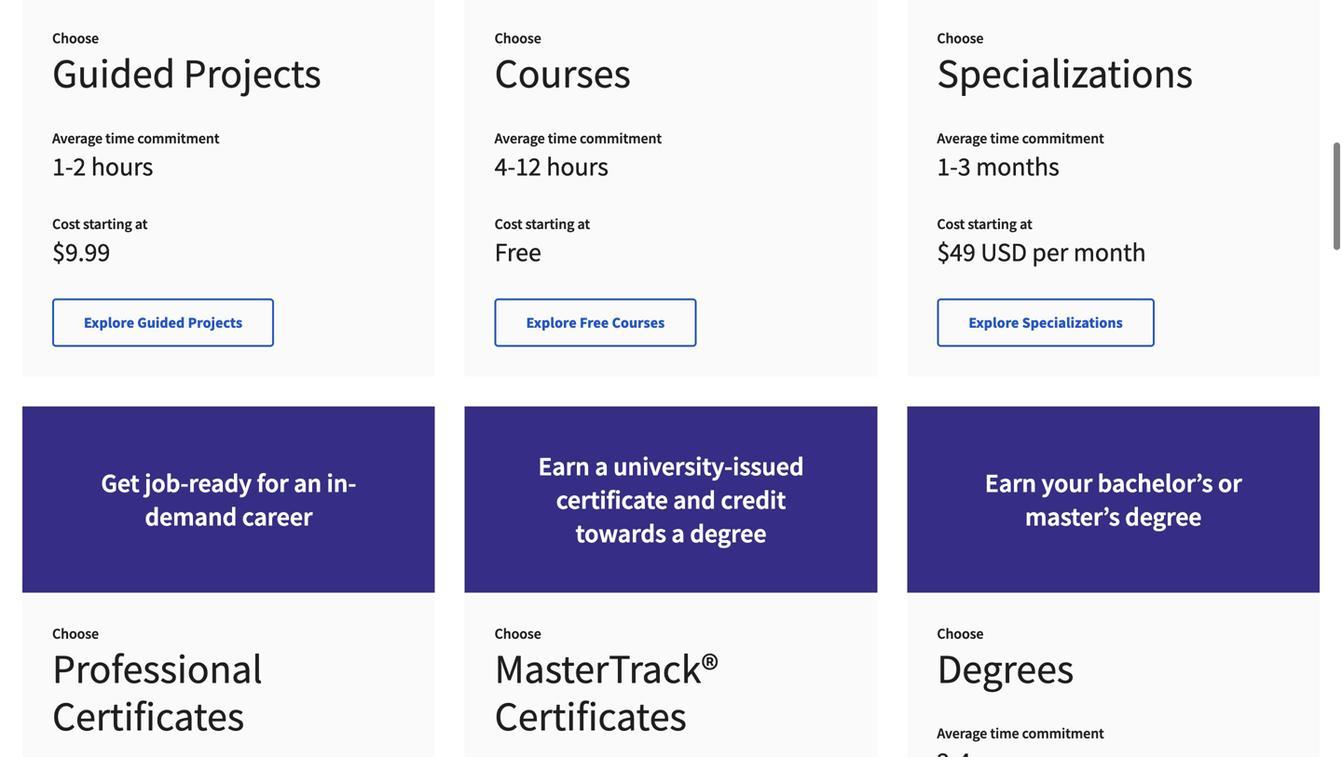 Task type: vqa. For each thing, say whether or not it's contained in the screenshot.


Task type: locate. For each thing, give the bounding box(es) containing it.
certificate
[[556, 484, 668, 516]]

time inside average time commitment 4-12 hours
[[548, 129, 577, 148]]

0 vertical spatial courses
[[495, 47, 631, 99]]

for
[[257, 467, 289, 500]]

choose for guided
[[52, 29, 99, 48]]

0 horizontal spatial degree
[[690, 517, 767, 550]]

1 starting from the left
[[83, 215, 132, 233]]

starting
[[83, 215, 132, 233], [525, 215, 575, 233], [968, 215, 1017, 233]]

choose courses
[[495, 29, 631, 99]]

2 horizontal spatial starting
[[968, 215, 1017, 233]]

degree down the bachelor's at the bottom
[[1125, 501, 1202, 533]]

average time commitment 1-3 months
[[937, 129, 1104, 183]]

average inside average time commitment 4-12 hours
[[495, 129, 545, 148]]

3 starting from the left
[[968, 215, 1017, 233]]

1-
[[52, 150, 73, 183], [937, 150, 958, 183]]

4-
[[495, 150, 516, 183]]

cost
[[52, 215, 80, 233], [495, 215, 523, 233], [937, 215, 965, 233]]

1 certificates from the left
[[52, 691, 244, 743]]

cost down "4-"
[[495, 215, 523, 233]]

at for guided
[[135, 215, 148, 233]]

1 explore from the left
[[84, 314, 134, 332]]

3 explore from the left
[[969, 314, 1019, 332]]

1- up 'cost starting at $9.99'
[[52, 150, 73, 183]]

12
[[516, 150, 541, 183]]

0 horizontal spatial hours
[[91, 150, 153, 183]]

cost inside 'cost starting at $9.99'
[[52, 215, 80, 233]]

at
[[135, 215, 148, 233], [577, 215, 590, 233], [1020, 215, 1033, 233]]

earn
[[538, 450, 590, 483], [985, 467, 1037, 500]]

0 vertical spatial specializations
[[937, 47, 1193, 99]]

commitment inside average time commitment 1-3 months
[[1022, 129, 1104, 148]]

in-
[[327, 467, 356, 500]]

starting up usd
[[968, 215, 1017, 233]]

professional
[[52, 643, 263, 695]]

projects for explore guided projects
[[188, 314, 243, 332]]

earn left 'your'
[[985, 467, 1037, 500]]

issued
[[733, 450, 804, 483]]

credit
[[721, 484, 786, 516]]

cost for guided
[[52, 215, 80, 233]]

1 vertical spatial guided
[[137, 314, 185, 332]]

bachelor's
[[1098, 467, 1213, 500]]

at up usd
[[1020, 215, 1033, 233]]

choose professional certificates
[[52, 625, 263, 743]]

0 vertical spatial guided
[[52, 47, 175, 99]]

certificates inside the choose professional certificates
[[52, 691, 244, 743]]

free
[[495, 236, 541, 268], [580, 314, 609, 332]]

a up the certificate
[[595, 450, 608, 483]]

2 hours from the left
[[546, 150, 608, 183]]

commitment inside average time commitment 4-12 hours
[[580, 129, 662, 148]]

cost for specializations
[[937, 215, 965, 233]]

0 horizontal spatial earn
[[538, 450, 590, 483]]

cost inside cost starting at $49 usd per month
[[937, 215, 965, 233]]

hours inside average time commitment 1-2 hours
[[91, 150, 153, 183]]

commitment
[[137, 129, 219, 148], [580, 129, 662, 148], [1022, 129, 1104, 148], [1022, 725, 1104, 744]]

master's
[[1025, 501, 1120, 533]]

degree down credit
[[690, 517, 767, 550]]

average time commitment 1-2 hours
[[52, 129, 219, 183]]

time inside average time commitment 1-3 months
[[990, 129, 1019, 148]]

hours right 2
[[91, 150, 153, 183]]

explore for guided
[[84, 314, 134, 332]]

average inside average time commitment 1-2 hours
[[52, 129, 103, 148]]

career
[[242, 501, 313, 533]]

per
[[1032, 236, 1069, 268]]

choose
[[52, 29, 99, 48], [495, 29, 541, 48], [937, 29, 984, 48], [52, 625, 99, 644], [495, 625, 541, 644], [937, 625, 984, 644]]

cost inside cost starting at free
[[495, 215, 523, 233]]

choose inside the choose professional certificates
[[52, 625, 99, 644]]

earn inside the earn your bachelor's or master's degree
[[985, 467, 1037, 500]]

guided inside choose guided projects
[[52, 47, 175, 99]]

explore specializations
[[969, 314, 1123, 332]]

at inside cost starting at $49 usd per month
[[1020, 215, 1033, 233]]

1 cost from the left
[[52, 215, 80, 233]]

0 vertical spatial free
[[495, 236, 541, 268]]

0 horizontal spatial free
[[495, 236, 541, 268]]

average inside average time commitment 1-3 months
[[937, 129, 988, 148]]

0 horizontal spatial certificates
[[52, 691, 244, 743]]

explore down usd
[[969, 314, 1019, 332]]

1 horizontal spatial explore
[[526, 314, 577, 332]]

2 starting from the left
[[525, 215, 575, 233]]

degree inside the earn your bachelor's or master's degree
[[1125, 501, 1202, 533]]

1 1- from the left
[[52, 150, 73, 183]]

certificates inside choose mastertrack® certificates
[[495, 691, 687, 743]]

1 vertical spatial free
[[580, 314, 609, 332]]

at inside cost starting at free
[[577, 215, 590, 233]]

1- left 'months'
[[937, 150, 958, 183]]

0 vertical spatial a
[[595, 450, 608, 483]]

earn up the certificate
[[538, 450, 590, 483]]

0 horizontal spatial at
[[135, 215, 148, 233]]

time inside average time commitment 1-2 hours
[[105, 129, 134, 148]]

cost up $9.99
[[52, 215, 80, 233]]

and
[[673, 484, 716, 516]]

choose inside 'choose specializations'
[[937, 29, 984, 48]]

hours inside average time commitment 4-12 hours
[[546, 150, 608, 183]]

cost up $49
[[937, 215, 965, 233]]

1 horizontal spatial hours
[[546, 150, 608, 183]]

explore inside "button"
[[969, 314, 1019, 332]]

demand
[[145, 501, 237, 533]]

choose mastertrack® certificates
[[495, 625, 719, 743]]

explore
[[84, 314, 134, 332], [526, 314, 577, 332], [969, 314, 1019, 332]]

1 horizontal spatial certificates
[[495, 691, 687, 743]]

starting down "12"
[[525, 215, 575, 233]]

explore inside 'link'
[[84, 314, 134, 332]]

2 horizontal spatial cost
[[937, 215, 965, 233]]

0 horizontal spatial starting
[[83, 215, 132, 233]]

at down average time commitment 1-2 hours
[[135, 215, 148, 233]]

starting inside 'cost starting at $9.99'
[[83, 215, 132, 233]]

average up the 3
[[937, 129, 988, 148]]

at for specializations
[[1020, 215, 1033, 233]]

commitment for guided
[[137, 129, 219, 148]]

starting inside cost starting at free
[[525, 215, 575, 233]]

hours for courses
[[546, 150, 608, 183]]

projects inside choose guided projects
[[183, 47, 321, 99]]

starting for courses
[[525, 215, 575, 233]]

choose guided projects
[[52, 29, 321, 99]]

2 horizontal spatial at
[[1020, 215, 1033, 233]]

choose inside choose courses
[[495, 29, 541, 48]]

average
[[52, 129, 103, 148], [495, 129, 545, 148], [937, 129, 988, 148], [937, 725, 988, 744]]

explore down cost starting at free
[[526, 314, 577, 332]]

guided inside button
[[137, 314, 185, 332]]

average time commitment
[[937, 725, 1104, 744]]

0 horizontal spatial 1-
[[52, 150, 73, 183]]

projects inside button
[[188, 314, 243, 332]]

3 at from the left
[[1020, 215, 1033, 233]]

hours
[[91, 150, 153, 183], [546, 150, 608, 183]]

1 vertical spatial projects
[[188, 314, 243, 332]]

1 horizontal spatial free
[[580, 314, 609, 332]]

certificates for mastertrack®
[[495, 691, 687, 743]]

specializations
[[937, 47, 1193, 99], [1022, 314, 1123, 332]]

1 vertical spatial courses
[[612, 314, 665, 332]]

choose inside choose guided projects
[[52, 29, 99, 48]]

time for specializations
[[990, 129, 1019, 148]]

1 horizontal spatial cost
[[495, 215, 523, 233]]

explore guided projects link
[[52, 299, 274, 347]]

guided
[[52, 47, 175, 99], [137, 314, 185, 332]]

commitment for courses
[[580, 129, 662, 148]]

2 at from the left
[[577, 215, 590, 233]]

1 horizontal spatial 1-
[[937, 150, 958, 183]]

earn a university-issued certificate and credit towards a degree
[[538, 450, 804, 550]]

explore guided projects
[[84, 314, 243, 332]]

earn for master's
[[985, 467, 1037, 500]]

time
[[105, 129, 134, 148], [548, 129, 577, 148], [990, 129, 1019, 148], [990, 725, 1019, 744]]

1- inside average time commitment 1-2 hours
[[52, 150, 73, 183]]

earn your bachelor's or master's degree
[[985, 467, 1242, 533]]

1 horizontal spatial at
[[577, 215, 590, 233]]

choose for specializations
[[937, 29, 984, 48]]

2 certificates from the left
[[495, 691, 687, 743]]

at down average time commitment 4-12 hours
[[577, 215, 590, 233]]

hours right "12"
[[546, 150, 608, 183]]

3 cost from the left
[[937, 215, 965, 233]]

choose inside choose degrees
[[937, 625, 984, 644]]

1 horizontal spatial degree
[[1125, 501, 1202, 533]]

earn for certificate
[[538, 450, 590, 483]]

degree
[[1125, 501, 1202, 533], [690, 517, 767, 550]]

job-
[[145, 467, 189, 500]]

2 horizontal spatial explore
[[969, 314, 1019, 332]]

0 vertical spatial projects
[[183, 47, 321, 99]]

projects
[[183, 47, 321, 99], [188, 314, 243, 332]]

1 vertical spatial a
[[672, 517, 685, 550]]

courses
[[495, 47, 631, 99], [612, 314, 665, 332]]

1 horizontal spatial a
[[672, 517, 685, 550]]

1- inside average time commitment 1-3 months
[[937, 150, 958, 183]]

2 explore from the left
[[526, 314, 577, 332]]

choose inside choose mastertrack® certificates
[[495, 625, 541, 644]]

average up 2
[[52, 129, 103, 148]]

a down the and
[[672, 517, 685, 550]]

1 horizontal spatial earn
[[985, 467, 1037, 500]]

specializations inside "button"
[[1022, 314, 1123, 332]]

1 vertical spatial specializations
[[1022, 314, 1123, 332]]

2 cost from the left
[[495, 215, 523, 233]]

explore down $9.99
[[84, 314, 134, 332]]

1 hours from the left
[[91, 150, 153, 183]]

a
[[595, 450, 608, 483], [672, 517, 685, 550]]

commitment inside average time commitment 1-2 hours
[[137, 129, 219, 148]]

certificates for professional
[[52, 691, 244, 743]]

earn inside earn a university-issued certificate and credit towards a degree
[[538, 450, 590, 483]]

2 1- from the left
[[937, 150, 958, 183]]

0 horizontal spatial explore
[[84, 314, 134, 332]]

your
[[1042, 467, 1093, 500]]

1 at from the left
[[135, 215, 148, 233]]

1 horizontal spatial starting
[[525, 215, 575, 233]]

at inside 'cost starting at $9.99'
[[135, 215, 148, 233]]

0 horizontal spatial cost
[[52, 215, 80, 233]]

starting up $9.99
[[83, 215, 132, 233]]

choose for mastertrack®
[[495, 625, 541, 644]]

average up "12"
[[495, 129, 545, 148]]

certificates
[[52, 691, 244, 743], [495, 691, 687, 743]]

starting inside cost starting at $49 usd per month
[[968, 215, 1017, 233]]



Task type: describe. For each thing, give the bounding box(es) containing it.
at for courses
[[577, 215, 590, 233]]

explore guided projects button
[[52, 299, 274, 347]]

explore for specializations
[[969, 314, 1019, 332]]

explore free courses link
[[495, 299, 697, 347]]

1- for guided
[[52, 150, 73, 183]]

get job-ready for an in- demand career
[[101, 467, 356, 533]]

degree inside earn a university-issued certificate and credit towards a degree
[[690, 517, 767, 550]]

average down degrees
[[937, 725, 988, 744]]

guided for explore guided projects
[[137, 314, 185, 332]]

projects for choose guided projects
[[183, 47, 321, 99]]

time for courses
[[548, 129, 577, 148]]

2
[[73, 150, 86, 183]]

choose specializations
[[937, 29, 1193, 99]]

average time commitment 4-12 hours
[[495, 129, 662, 183]]

cost starting at $9.99
[[52, 215, 148, 268]]

3
[[958, 150, 971, 183]]

choose degrees
[[937, 625, 1074, 695]]

explore specializations button
[[937, 299, 1155, 347]]

cost starting at free
[[495, 215, 590, 268]]

time for guided
[[105, 129, 134, 148]]

an
[[294, 467, 322, 500]]

free inside explore free courses button
[[580, 314, 609, 332]]

specializations for explore specializations
[[1022, 314, 1123, 332]]

starting for specializations
[[968, 215, 1017, 233]]

cost starting at $49 usd per month
[[937, 215, 1146, 268]]

explore for courses
[[526, 314, 577, 332]]

months
[[976, 150, 1060, 183]]

choose for professional
[[52, 625, 99, 644]]

commitment for specializations
[[1022, 129, 1104, 148]]

month
[[1074, 236, 1146, 268]]

specializations for choose specializations
[[937, 47, 1193, 99]]

or
[[1218, 467, 1242, 500]]

$49
[[937, 236, 976, 268]]

explore specializations link
[[937, 299, 1155, 347]]

choose for courses
[[495, 29, 541, 48]]

usd
[[981, 236, 1027, 268]]

mastertrack®
[[495, 643, 719, 695]]

1- for specializations
[[937, 150, 958, 183]]

get
[[101, 467, 140, 500]]

choose for degrees
[[937, 625, 984, 644]]

free inside cost starting at free
[[495, 236, 541, 268]]

guided for choose guided projects
[[52, 47, 175, 99]]

courses inside button
[[612, 314, 665, 332]]

hours for guided
[[91, 150, 153, 183]]

explore free courses
[[526, 314, 665, 332]]

cost for courses
[[495, 215, 523, 233]]

0 horizontal spatial a
[[595, 450, 608, 483]]

average for specializations
[[937, 129, 988, 148]]

towards
[[576, 517, 666, 550]]

degrees
[[937, 643, 1074, 695]]

explore free courses button
[[495, 299, 697, 347]]

ready
[[189, 467, 252, 500]]

average for courses
[[495, 129, 545, 148]]

university-
[[613, 450, 733, 483]]

starting for guided projects
[[83, 215, 132, 233]]

$9.99
[[52, 236, 110, 268]]

average for guided
[[52, 129, 103, 148]]



